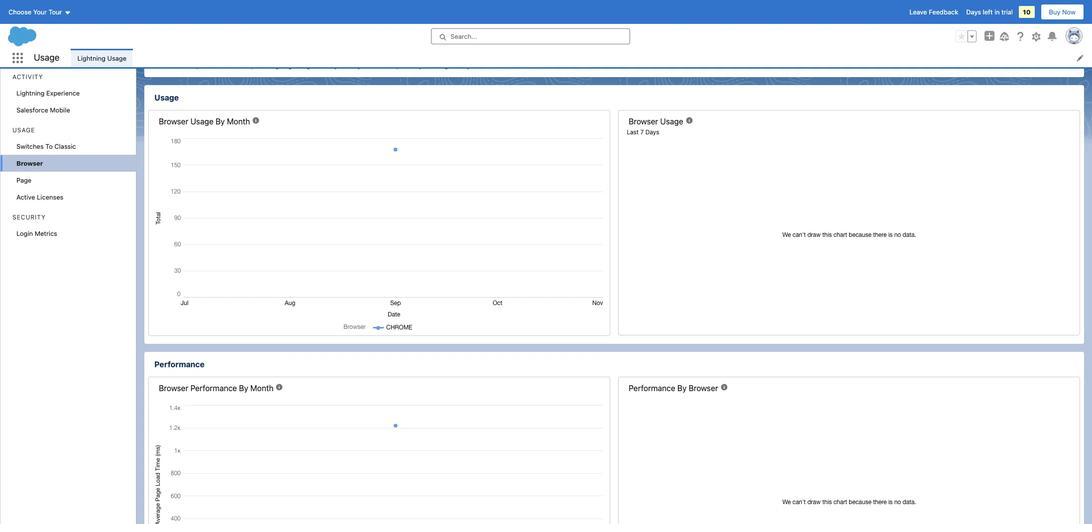 Task type: locate. For each thing, give the bounding box(es) containing it.
salesforce down 'search...' button
[[533, 51, 571, 60]]

usage
[[34, 52, 59, 63], [107, 54, 127, 62], [154, 93, 179, 102], [190, 117, 214, 126], [660, 117, 683, 126], [12, 126, 35, 134]]

salesforce
[[533, 51, 571, 60], [16, 106, 48, 114]]

0 vertical spatial experience
[[344, 51, 384, 60]]

performance for performance by browser
[[629, 384, 675, 393]]

experience up mobile on the top of page
[[46, 89, 80, 97]]

month
[[227, 117, 250, 126], [250, 384, 274, 393]]

search...
[[451, 32, 477, 40]]

month for browser performance by month
[[250, 384, 274, 393]]

1 horizontal spatial month
[[250, 384, 274, 393]]

1 vertical spatial month
[[250, 384, 274, 393]]

to left learn
[[152, 51, 161, 60]]

0 horizontal spatial the
[[294, 51, 306, 60]]

search... button
[[431, 28, 630, 44]]

the right run
[[519, 51, 531, 60]]

the
[[294, 51, 306, 60], [519, 51, 531, 60]]

days left left
[[966, 8, 981, 16]]

performance
[[154, 360, 205, 369], [190, 384, 237, 393], [629, 384, 675, 393]]

personalized
[[196, 60, 242, 69]]

by
[[216, 117, 225, 126], [239, 384, 248, 393], [678, 384, 687, 393]]

1 horizontal spatial lightning
[[77, 54, 106, 62]]

buy now button
[[1041, 4, 1084, 20]]

feedback
[[929, 8, 959, 16]]

login
[[16, 230, 33, 237]]

browser
[[182, 17, 214, 26], [159, 117, 188, 126], [629, 117, 658, 126], [16, 159, 43, 167], [159, 384, 188, 393], [689, 384, 718, 393]]

security
[[12, 214, 46, 221]]

0 horizontal spatial by
[[216, 117, 225, 126]]

group
[[956, 30, 977, 42]]

check
[[257, 51, 278, 60]]

days right 7
[[646, 128, 659, 136]]

to
[[152, 51, 161, 60], [45, 142, 53, 150]]

lightning
[[308, 51, 342, 60], [77, 54, 106, 62], [16, 89, 45, 97]]

lightning inside list
[[77, 54, 106, 62]]

0 horizontal spatial month
[[227, 117, 250, 126]]

0 horizontal spatial salesforce
[[16, 106, 48, 114]]

salesforce down lightning experience
[[16, 106, 48, 114]]

2 horizontal spatial lightning
[[308, 51, 342, 60]]

0 vertical spatial days
[[966, 8, 981, 16]]

active
[[16, 193, 35, 201]]

on
[[450, 51, 459, 60]]

0 vertical spatial salesforce
[[533, 51, 571, 60]]

to learn more tips and tricks check out the lightning experience rollout specialist on trailhead or run the                      salesforce optimizer to receive a personalized report highlighting exactly how you can improve your org today!
[[152, 51, 608, 69]]

trailhead
[[461, 51, 494, 60]]

or
[[496, 51, 503, 60]]

lightning usage logo image
[[152, 6, 176, 30]]

1 vertical spatial salesforce
[[16, 106, 48, 114]]

choose your tour
[[8, 8, 62, 16]]

experience left rollout
[[344, 51, 384, 60]]

10
[[1023, 8, 1031, 16]]

0 vertical spatial month
[[227, 117, 250, 126]]

the right the out
[[294, 51, 306, 60]]

0 horizontal spatial lightning
[[16, 89, 45, 97]]

leave feedback link
[[910, 8, 959, 16]]

tour
[[49, 8, 62, 16]]

salesforce mobile
[[16, 106, 70, 114]]

1 horizontal spatial days
[[966, 8, 981, 16]]

days
[[966, 8, 981, 16], [646, 128, 659, 136]]

1 vertical spatial days
[[646, 128, 659, 136]]

buy now
[[1049, 8, 1076, 16]]

out
[[280, 51, 292, 60]]

left
[[983, 8, 993, 16]]

how
[[341, 60, 356, 69]]

licenses
[[37, 193, 63, 201]]

experience
[[344, 51, 384, 60], [46, 89, 80, 97]]

1 the from the left
[[294, 51, 306, 60]]

usage inside lightning usage link
[[107, 54, 127, 62]]

0 vertical spatial to
[[152, 51, 161, 60]]

lightning usage
[[77, 54, 127, 62]]

1 vertical spatial experience
[[46, 89, 80, 97]]

today!
[[451, 60, 474, 69]]

trial
[[1002, 8, 1013, 16]]

lightning usage list
[[71, 49, 1092, 67]]

and
[[219, 51, 233, 60]]

1 horizontal spatial salesforce
[[533, 51, 571, 60]]

to left classic
[[45, 142, 53, 150]]

your
[[419, 60, 435, 69]]

1 horizontal spatial the
[[519, 51, 531, 60]]

0 horizontal spatial to
[[45, 142, 53, 150]]

last 7 days
[[627, 128, 659, 136]]

by for usage
[[216, 117, 225, 126]]

1 vertical spatial to
[[45, 142, 53, 150]]

2 horizontal spatial by
[[678, 384, 687, 393]]

0 horizontal spatial experience
[[46, 89, 80, 97]]

1 horizontal spatial by
[[239, 384, 248, 393]]

optimizer
[[573, 51, 608, 60]]

1 horizontal spatial experience
[[344, 51, 384, 60]]

1 horizontal spatial to
[[152, 51, 161, 60]]



Task type: describe. For each thing, give the bounding box(es) containing it.
learn
[[163, 51, 181, 60]]

2 the from the left
[[519, 51, 531, 60]]

month for browser usage by month
[[227, 117, 250, 126]]

classic
[[54, 142, 76, 150]]

page
[[16, 176, 31, 184]]

org
[[437, 60, 449, 69]]

a
[[190, 60, 194, 69]]

you
[[358, 60, 371, 69]]

your
[[33, 8, 47, 16]]

choose your tour button
[[8, 4, 71, 20]]

exactly
[[313, 60, 339, 69]]

browser performance by month
[[159, 384, 274, 393]]

buy
[[1049, 8, 1061, 16]]

improve
[[388, 60, 417, 69]]

lightning inside to learn more tips and tricks check out the lightning experience rollout specialist on trailhead or run the                      salesforce optimizer to receive a personalized report highlighting exactly how you can improve your org today!
[[308, 51, 342, 60]]

lightning for usage
[[77, 54, 106, 62]]

to inside to learn more tips and tricks check out the lightning experience rollout specialist on trailhead or run the                      salesforce optimizer to receive a personalized report highlighting exactly how you can improve your org today!
[[152, 51, 161, 60]]

days left in trial
[[966, 8, 1013, 16]]

by for performance
[[239, 384, 248, 393]]

mobile
[[50, 106, 70, 114]]

activity
[[12, 73, 43, 81]]

more
[[183, 51, 202, 60]]

tricks
[[235, 51, 254, 60]]

browser usage
[[629, 117, 683, 126]]

run
[[505, 51, 517, 60]]

switches
[[16, 142, 44, 150]]

in
[[995, 8, 1000, 16]]

performance for performance
[[154, 360, 205, 369]]

0 horizontal spatial days
[[646, 128, 659, 136]]

leave feedback
[[910, 8, 959, 16]]

leave
[[910, 8, 927, 16]]

report
[[244, 60, 266, 69]]

last
[[627, 128, 639, 136]]

choose
[[8, 8, 31, 16]]

tips
[[204, 51, 217, 60]]

metrics
[[35, 230, 57, 237]]

highlighting
[[269, 60, 311, 69]]

experience inside to learn more tips and tricks check out the lightning experience rollout specialist on trailhead or run the                      salesforce optimizer to receive a personalized report highlighting exactly how you can improve your org today!
[[344, 51, 384, 60]]

rollout
[[386, 51, 411, 60]]

active licenses
[[16, 193, 63, 201]]

login metrics
[[16, 230, 57, 237]]

switches to classic
[[16, 142, 76, 150]]

can
[[373, 60, 386, 69]]

lightning for experience
[[16, 89, 45, 97]]

7
[[641, 128, 644, 136]]

lightning usage link
[[71, 49, 132, 67]]

to
[[152, 60, 160, 69]]

browser usage by month
[[159, 117, 250, 126]]

now
[[1063, 8, 1076, 16]]

performance by browser
[[629, 384, 718, 393]]

lightning experience
[[16, 89, 80, 97]]

receive
[[162, 60, 188, 69]]

salesforce inside to learn more tips and tricks check out the lightning experience rollout specialist on trailhead or run the                      salesforce optimizer to receive a personalized report highlighting exactly how you can improve your org today!
[[533, 51, 571, 60]]

specialist
[[413, 51, 448, 60]]



Task type: vqa. For each thing, say whether or not it's contained in the screenshot.
last 7 days
yes



